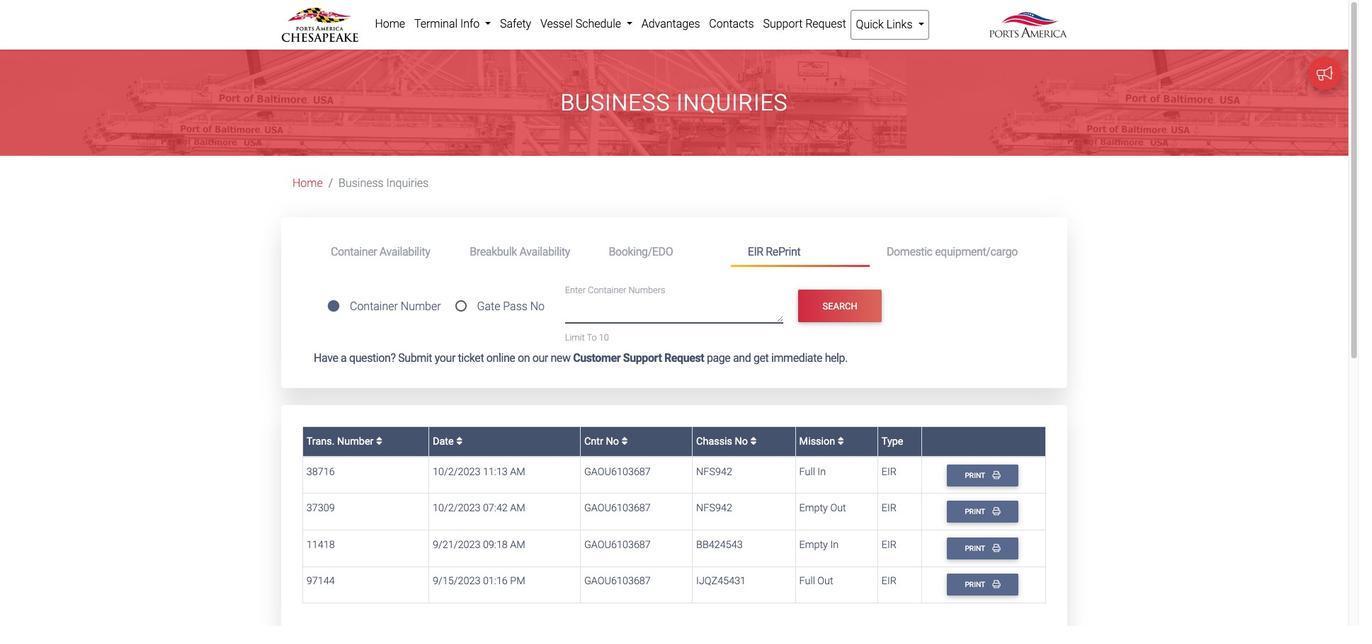 Task type: locate. For each thing, give the bounding box(es) containing it.
2 print from the top
[[965, 507, 987, 516]]

container availability link
[[314, 239, 453, 265]]

9/15/2023 01:16 pm
[[433, 575, 525, 587]]

print link for full out
[[947, 574, 1019, 596]]

date link
[[433, 435, 463, 447]]

1 horizontal spatial business inquiries
[[560, 89, 788, 116]]

support right customer
[[623, 351, 662, 365]]

cntr no link
[[584, 435, 628, 447]]

3 sort image from the left
[[621, 436, 628, 446]]

0 vertical spatial am
[[510, 466, 525, 478]]

availability for container availability
[[379, 245, 430, 258]]

1 horizontal spatial number
[[401, 300, 441, 313]]

97144
[[307, 575, 335, 587]]

contacts link
[[705, 10, 759, 38]]

container up question?
[[350, 300, 398, 313]]

pass
[[503, 300, 528, 313]]

print for empty in
[[965, 544, 987, 553]]

0 horizontal spatial support
[[623, 351, 662, 365]]

am right 07:42
[[510, 502, 525, 514]]

out down empty in at the bottom right of the page
[[818, 575, 833, 587]]

1 vertical spatial support
[[623, 351, 662, 365]]

home
[[375, 17, 405, 30], [292, 177, 323, 190]]

support
[[763, 17, 803, 30], [623, 351, 662, 365]]

1 print from the top
[[965, 471, 987, 480]]

1 sort image from the left
[[376, 436, 382, 446]]

business inquiries
[[560, 89, 788, 116], [339, 177, 429, 190]]

1 horizontal spatial home
[[375, 17, 405, 30]]

sort image up 10/2/2023 11:13 am
[[456, 436, 463, 446]]

0 horizontal spatial no
[[530, 300, 545, 313]]

10/2/2023
[[433, 466, 480, 478], [433, 502, 480, 514]]

1 vertical spatial nfs942
[[696, 502, 732, 514]]

empty out
[[799, 502, 846, 514]]

no left sort image
[[735, 435, 748, 447]]

container
[[331, 245, 377, 258], [588, 285, 626, 296], [350, 300, 398, 313]]

0 vertical spatial number
[[401, 300, 441, 313]]

out for empty out
[[830, 502, 846, 514]]

eir reprint
[[748, 245, 801, 258]]

number for trans. number
[[337, 435, 374, 447]]

37309
[[307, 502, 335, 514]]

type
[[882, 435, 903, 447]]

terminal info
[[414, 17, 482, 30]]

numbers
[[629, 285, 665, 296]]

gaou6103687 for 9/21/2023 09:18 am
[[584, 539, 651, 551]]

3 print from the top
[[965, 544, 987, 553]]

1 print image from the top
[[993, 471, 1001, 479]]

1 horizontal spatial no
[[606, 435, 619, 447]]

container for container availability
[[331, 245, 377, 258]]

availability up the 'enter'
[[519, 245, 570, 258]]

0 horizontal spatial number
[[337, 435, 374, 447]]

4 gaou6103687 from the top
[[584, 575, 651, 587]]

trans.
[[307, 435, 335, 447]]

in down empty out
[[830, 539, 839, 551]]

customer
[[573, 351, 621, 365]]

availability
[[379, 245, 430, 258], [519, 245, 570, 258]]

print image
[[993, 544, 1001, 552]]

4 print link from the top
[[947, 574, 1019, 596]]

full down mission
[[799, 466, 815, 478]]

domestic equipment/cargo link
[[870, 239, 1035, 265]]

2 empty from the top
[[799, 539, 828, 551]]

1 vertical spatial number
[[337, 435, 374, 447]]

2 am from the top
[[510, 502, 525, 514]]

1 empty from the top
[[799, 502, 828, 514]]

1 full from the top
[[799, 466, 815, 478]]

0 horizontal spatial in
[[818, 466, 826, 478]]

trans. number link
[[307, 435, 382, 447]]

0 horizontal spatial business inquiries
[[339, 177, 429, 190]]

container right the 'enter'
[[588, 285, 626, 296]]

gate pass no
[[477, 300, 545, 313]]

0 horizontal spatial inquiries
[[386, 177, 429, 190]]

3 am from the top
[[510, 539, 525, 551]]

number right trans.
[[337, 435, 374, 447]]

4 sort image from the left
[[838, 436, 844, 446]]

1 10/2/2023 from the top
[[433, 466, 480, 478]]

no for cntr no
[[606, 435, 619, 447]]

1 availability from the left
[[379, 245, 430, 258]]

3 print image from the top
[[993, 580, 1001, 588]]

request
[[805, 17, 846, 30], [664, 351, 704, 365]]

equipment/cargo
[[935, 245, 1018, 258]]

nfs942 for empty
[[696, 502, 732, 514]]

question?
[[349, 351, 396, 365]]

cntr no
[[584, 435, 621, 447]]

am for 10/2/2023 07:42 am
[[510, 502, 525, 514]]

2 print link from the top
[[947, 501, 1019, 523]]

gaou6103687
[[584, 466, 651, 478], [584, 502, 651, 514], [584, 539, 651, 551], [584, 575, 651, 587]]

2 10/2/2023 from the top
[[433, 502, 480, 514]]

1 nfs942 from the top
[[696, 466, 732, 478]]

0 vertical spatial container
[[331, 245, 377, 258]]

sort image right trans.
[[376, 436, 382, 446]]

1 vertical spatial inquiries
[[386, 177, 429, 190]]

am right 09:18
[[510, 539, 525, 551]]

terminal info link
[[410, 10, 495, 38]]

0 horizontal spatial business
[[339, 177, 384, 190]]

support right contacts
[[763, 17, 803, 30]]

container up container number
[[331, 245, 377, 258]]

1 horizontal spatial business
[[560, 89, 670, 116]]

1 vertical spatial 10/2/2023
[[433, 502, 480, 514]]

inquiries
[[676, 89, 788, 116], [386, 177, 429, 190]]

pm
[[510, 575, 525, 587]]

help.
[[825, 351, 848, 365]]

10/2/2023 07:42 am
[[433, 502, 525, 514]]

9/21/2023
[[433, 539, 480, 551]]

1 vertical spatial home
[[292, 177, 323, 190]]

0 vertical spatial full
[[799, 466, 815, 478]]

am
[[510, 466, 525, 478], [510, 502, 525, 514], [510, 539, 525, 551]]

3 print link from the top
[[947, 537, 1019, 559]]

38716
[[307, 466, 335, 478]]

2 availability from the left
[[519, 245, 570, 258]]

and
[[733, 351, 751, 365]]

1 gaou6103687 from the top
[[584, 466, 651, 478]]

online
[[486, 351, 515, 365]]

0 vertical spatial business
[[560, 89, 670, 116]]

2 vertical spatial container
[[350, 300, 398, 313]]

out up empty in at the bottom right of the page
[[830, 502, 846, 514]]

0 vertical spatial nfs942
[[696, 466, 732, 478]]

0 horizontal spatial availability
[[379, 245, 430, 258]]

out for full out
[[818, 575, 833, 587]]

2 full from the top
[[799, 575, 815, 587]]

0 vertical spatial request
[[805, 17, 846, 30]]

advantages
[[641, 17, 700, 30]]

4 print from the top
[[965, 580, 987, 589]]

nfs942
[[696, 466, 732, 478], [696, 502, 732, 514]]

1 vertical spatial container
[[588, 285, 626, 296]]

empty for empty in
[[799, 539, 828, 551]]

nfs942 down chassis on the right bottom of page
[[696, 466, 732, 478]]

full for full in
[[799, 466, 815, 478]]

empty for empty out
[[799, 502, 828, 514]]

2 print image from the top
[[993, 507, 1001, 515]]

home for the bottommost home link
[[292, 177, 323, 190]]

submit
[[398, 351, 432, 365]]

am right 11:13
[[510, 466, 525, 478]]

breakbulk availability
[[470, 245, 570, 258]]

gaou6103687 for 10/2/2023 11:13 am
[[584, 466, 651, 478]]

1 vertical spatial out
[[818, 575, 833, 587]]

10/2/2023 up 9/21/2023
[[433, 502, 480, 514]]

sort image inside date link
[[456, 436, 463, 446]]

0 vertical spatial 10/2/2023
[[433, 466, 480, 478]]

0 horizontal spatial request
[[664, 351, 704, 365]]

container for container number
[[350, 300, 398, 313]]

10/2/2023 down date link
[[433, 466, 480, 478]]

number up submit
[[401, 300, 441, 313]]

3 gaou6103687 from the top
[[584, 539, 651, 551]]

0 horizontal spatial home
[[292, 177, 323, 190]]

0 vertical spatial in
[[818, 466, 826, 478]]

sort image inside trans. number link
[[376, 436, 382, 446]]

1 horizontal spatial in
[[830, 539, 839, 551]]

0 horizontal spatial home link
[[292, 177, 323, 190]]

sort image inside mission link
[[838, 436, 844, 446]]

no
[[530, 300, 545, 313], [606, 435, 619, 447], [735, 435, 748, 447]]

nfs942 for full
[[696, 466, 732, 478]]

no right pass
[[530, 300, 545, 313]]

1 vertical spatial empty
[[799, 539, 828, 551]]

9/21/2023 09:18 am
[[433, 539, 525, 551]]

1 vertical spatial in
[[830, 539, 839, 551]]

full
[[799, 466, 815, 478], [799, 575, 815, 587]]

advantages link
[[637, 10, 705, 38]]

nfs942 up bb424543
[[696, 502, 732, 514]]

1 vertical spatial business inquiries
[[339, 177, 429, 190]]

vessel
[[540, 17, 573, 30]]

1 vertical spatial full
[[799, 575, 815, 587]]

eir for empty out
[[882, 502, 897, 514]]

empty up full out
[[799, 539, 828, 551]]

in
[[818, 466, 826, 478], [830, 539, 839, 551]]

no right cntr
[[606, 435, 619, 447]]

availability up container number
[[379, 245, 430, 258]]

cntr
[[584, 435, 603, 447]]

1 horizontal spatial home link
[[370, 10, 410, 38]]

0 vertical spatial print image
[[993, 471, 1001, 479]]

1 horizontal spatial request
[[805, 17, 846, 30]]

no for chassis no
[[735, 435, 748, 447]]

0 vertical spatial inquiries
[[676, 89, 788, 116]]

1 am from the top
[[510, 466, 525, 478]]

0 vertical spatial empty
[[799, 502, 828, 514]]

immediate
[[771, 351, 822, 365]]

0 vertical spatial out
[[830, 502, 846, 514]]

empty
[[799, 502, 828, 514], [799, 539, 828, 551]]

2 gaou6103687 from the top
[[584, 502, 651, 514]]

2 sort image from the left
[[456, 436, 463, 446]]

print image
[[993, 471, 1001, 479], [993, 507, 1001, 515], [993, 580, 1001, 588]]

1 print link from the top
[[947, 464, 1019, 486]]

0 vertical spatial business inquiries
[[560, 89, 788, 116]]

2 vertical spatial am
[[510, 539, 525, 551]]

sort image inside cntr no link
[[621, 436, 628, 446]]

full for full out
[[799, 575, 815, 587]]

2 vertical spatial print image
[[993, 580, 1001, 588]]

sort image left type
[[838, 436, 844, 446]]

terminal
[[414, 17, 458, 30]]

full down empty in at the bottom right of the page
[[799, 575, 815, 587]]

search button
[[798, 290, 882, 323]]

number for container number
[[401, 300, 441, 313]]

sort image for date
[[456, 436, 463, 446]]

sort image right cntr
[[621, 436, 628, 446]]

1 vertical spatial am
[[510, 502, 525, 514]]

print link for empty out
[[947, 501, 1019, 523]]

sort image
[[376, 436, 382, 446], [456, 436, 463, 446], [621, 436, 628, 446], [838, 436, 844, 446]]

2 nfs942 from the top
[[696, 502, 732, 514]]

1 horizontal spatial support
[[763, 17, 803, 30]]

1 vertical spatial print image
[[993, 507, 1001, 515]]

1 horizontal spatial availability
[[519, 245, 570, 258]]

sort image for trans. number
[[376, 436, 382, 446]]

number
[[401, 300, 441, 313], [337, 435, 374, 447]]

2 horizontal spatial no
[[735, 435, 748, 447]]

0 vertical spatial home
[[375, 17, 405, 30]]

chassis no
[[696, 435, 750, 447]]

ijqz45431
[[696, 575, 746, 587]]

request left quick
[[805, 17, 846, 30]]

request left page
[[664, 351, 704, 365]]

in down mission link
[[818, 466, 826, 478]]

empty down full in
[[799, 502, 828, 514]]



Task type: describe. For each thing, give the bounding box(es) containing it.
1 vertical spatial request
[[664, 351, 704, 365]]

sort image for cntr no
[[621, 436, 628, 446]]

have a question? submit your ticket online on our new customer support request page and get immediate help.
[[314, 351, 848, 365]]

page
[[707, 351, 730, 365]]

gaou6103687 for 9/15/2023 01:16 pm
[[584, 575, 651, 587]]

in for full in
[[818, 466, 826, 478]]

limit to 10
[[565, 332, 609, 343]]

on
[[518, 351, 530, 365]]

new
[[551, 351, 571, 365]]

11:13
[[483, 466, 508, 478]]

0 vertical spatial support
[[763, 17, 803, 30]]

your
[[435, 351, 455, 365]]

1 vertical spatial home link
[[292, 177, 323, 190]]

print for empty out
[[965, 507, 987, 516]]

07:42
[[483, 502, 508, 514]]

quick links
[[856, 18, 915, 31]]

breakbulk availability link
[[453, 239, 592, 265]]

container number
[[350, 300, 441, 313]]

booking/edo link
[[592, 239, 731, 265]]

contacts
[[709, 17, 754, 30]]

limit
[[565, 332, 585, 343]]

get
[[753, 351, 769, 365]]

am for 10/2/2023 11:13 am
[[510, 466, 525, 478]]

empty in
[[799, 539, 839, 551]]

10/2/2023 for 10/2/2023 11:13 am
[[433, 466, 480, 478]]

schedule
[[576, 17, 621, 30]]

breakbulk
[[470, 245, 517, 258]]

to
[[587, 332, 597, 343]]

print link for empty in
[[947, 537, 1019, 559]]

safety
[[500, 17, 531, 30]]

full in
[[799, 466, 826, 478]]

domestic equipment/cargo
[[887, 245, 1018, 258]]

quick
[[856, 18, 884, 31]]

home for home link to the top
[[375, 17, 405, 30]]

09:18
[[483, 539, 508, 551]]

10/2/2023 for 10/2/2023 07:42 am
[[433, 502, 480, 514]]

sort image for mission
[[838, 436, 844, 446]]

9/15/2023
[[433, 575, 480, 587]]

availability for breakbulk availability
[[519, 245, 570, 258]]

print for full out
[[965, 580, 987, 589]]

quick links link
[[851, 10, 929, 40]]

have
[[314, 351, 338, 365]]

support request
[[763, 17, 846, 30]]

am for 9/21/2023 09:18 am
[[510, 539, 525, 551]]

gaou6103687 for 10/2/2023 07:42 am
[[584, 502, 651, 514]]

Enter Container Numbers text field
[[565, 299, 784, 323]]

info
[[460, 17, 480, 30]]

enter container numbers
[[565, 285, 665, 296]]

support request link
[[759, 10, 851, 38]]

reprint
[[766, 245, 801, 258]]

bb424543
[[696, 539, 743, 551]]

chassis no link
[[696, 435, 757, 447]]

ticket
[[458, 351, 484, 365]]

in for empty in
[[830, 539, 839, 551]]

print for full in
[[965, 471, 987, 480]]

vessel schedule
[[540, 17, 624, 30]]

chassis
[[696, 435, 732, 447]]

safety link
[[495, 10, 536, 38]]

gate
[[477, 300, 500, 313]]

print image for empty out
[[993, 507, 1001, 515]]

eir for empty in
[[882, 539, 897, 551]]

print link for full in
[[947, 464, 1019, 486]]

print image for full in
[[993, 471, 1001, 479]]

10/2/2023 11:13 am
[[433, 466, 525, 478]]

eir reprint link
[[731, 239, 870, 267]]

1 horizontal spatial inquiries
[[676, 89, 788, 116]]

customer support request link
[[573, 351, 704, 365]]

sort image
[[750, 436, 757, 446]]

11418
[[307, 539, 335, 551]]

booking/edo
[[609, 245, 673, 258]]

date
[[433, 435, 456, 447]]

print image for full out
[[993, 580, 1001, 588]]

a
[[341, 351, 347, 365]]

1 vertical spatial business
[[339, 177, 384, 190]]

enter
[[565, 285, 586, 296]]

mission link
[[799, 435, 844, 447]]

0 vertical spatial home link
[[370, 10, 410, 38]]

01:16
[[483, 575, 508, 587]]

mission
[[799, 435, 838, 447]]

full out
[[799, 575, 833, 587]]

eir for full out
[[882, 575, 897, 587]]

trans. number
[[307, 435, 376, 447]]

links
[[887, 18, 913, 31]]

eir for full in
[[882, 466, 897, 478]]

domestic
[[887, 245, 932, 258]]

search
[[823, 301, 857, 311]]

vessel schedule link
[[536, 10, 637, 38]]

container availability
[[331, 245, 430, 258]]

our
[[532, 351, 548, 365]]

10
[[599, 332, 609, 343]]



Task type: vqa. For each thing, say whether or not it's contained in the screenshot.


